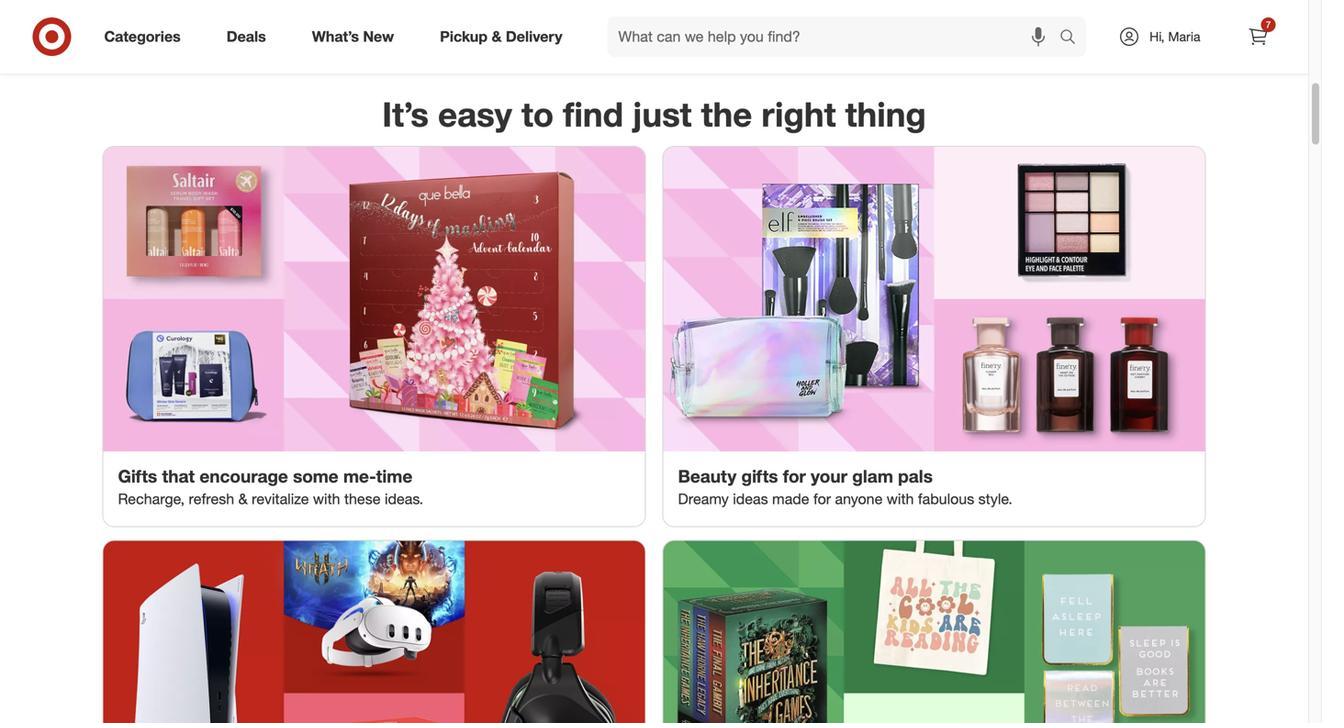Task type: vqa. For each thing, say whether or not it's contained in the screenshot.
& inside Gifts that encourage some me-time Recharge, refresh & revitalize with these ideas.
yes



Task type: locate. For each thing, give the bounding box(es) containing it.
0 horizontal spatial &
[[239, 491, 248, 509]]

it's
[[382, 94, 429, 134]]

gifts right new
[[423, 21, 450, 38]]

all
[[1008, 21, 1022, 38]]

under left $15
[[266, 21, 299, 38]]

delivery
[[506, 28, 563, 46]]

0 horizontal spatial with
[[313, 491, 340, 509]]

your
[[811, 466, 848, 487]]

beauty
[[678, 466, 737, 487]]

pickup & delivery link
[[425, 17, 586, 57]]

gifts left $50
[[610, 21, 638, 38]]

1 horizontal spatial with
[[887, 491, 914, 509]]

with inside gifts that encourage some me-time recharge, refresh & revitalize with these ideas.
[[313, 491, 340, 509]]

gifts for $100
[[794, 21, 822, 38]]

made
[[773, 491, 810, 509]]

under for $25
[[453, 21, 487, 38]]

thing
[[846, 94, 927, 134]]

under left $25
[[453, 21, 487, 38]]

time
[[376, 466, 413, 487]]

under for $100
[[825, 21, 859, 38]]

with down some
[[313, 491, 340, 509]]

the
[[702, 94, 753, 134]]

under left $100 at the top right of the page
[[825, 21, 859, 38]]

all gifts link
[[936, 0, 1124, 39]]

under left $50
[[641, 21, 675, 38]]

gifts up recharge,
[[118, 466, 157, 487]]

hi,
[[1150, 28, 1165, 45]]

$100
[[862, 21, 890, 38]]

gifts under $100
[[794, 21, 890, 38]]

1 under from the left
[[266, 21, 299, 38]]

these
[[345, 491, 381, 509]]

$50
[[678, 21, 699, 38]]

7
[[1267, 19, 1272, 30]]

gifts left $100 at the top right of the page
[[794, 21, 822, 38]]

for
[[783, 466, 806, 487], [814, 491, 832, 509]]

glam
[[853, 466, 894, 487]]

What can we help you find? suggestions appear below search field
[[608, 17, 1065, 57]]

gifts
[[742, 466, 779, 487]]

to
[[522, 94, 554, 134]]

ideas
[[733, 491, 769, 509]]

gifts
[[235, 21, 262, 38], [423, 21, 450, 38], [610, 21, 638, 38], [794, 21, 822, 38], [1025, 21, 1052, 38], [118, 466, 157, 487]]

deals
[[227, 28, 266, 46]]

& down encourage
[[239, 491, 248, 509]]

under for $50
[[641, 21, 675, 38]]

all gifts
[[1008, 21, 1052, 38]]

gifts under $15 link
[[185, 0, 373, 39]]

3 under from the left
[[641, 21, 675, 38]]

some
[[293, 466, 339, 487]]

gifts inside gifts that encourage some me-time recharge, refresh & revitalize with these ideas.
[[118, 466, 157, 487]]

for up made
[[783, 466, 806, 487]]

categories
[[104, 28, 181, 46]]

2 under from the left
[[453, 21, 487, 38]]

with inside beauty gifts for your glam pals dreamy ideas made for anyone with fabulous style.
[[887, 491, 914, 509]]

1 horizontal spatial for
[[814, 491, 832, 509]]

gifts for $15
[[235, 21, 262, 38]]

style.
[[979, 491, 1013, 509]]

4 under from the left
[[825, 21, 859, 38]]

gifts for $50
[[610, 21, 638, 38]]

0 vertical spatial &
[[492, 28, 502, 46]]

1 vertical spatial &
[[239, 491, 248, 509]]

with down 'pals'
[[887, 491, 914, 509]]

fabulous
[[919, 491, 975, 509]]

me-
[[344, 466, 376, 487]]

with
[[313, 491, 340, 509], [887, 491, 914, 509]]

under for $15
[[266, 21, 299, 38]]

maria
[[1169, 28, 1201, 45]]

&
[[492, 28, 502, 46], [239, 491, 248, 509]]

gifts left $15
[[235, 21, 262, 38]]

recharge,
[[118, 491, 185, 509]]

0 vertical spatial for
[[783, 466, 806, 487]]

deals link
[[211, 17, 289, 57]]

pals
[[899, 466, 933, 487]]

for down your
[[814, 491, 832, 509]]

gifts right all
[[1025, 21, 1052, 38]]

& right pickup
[[492, 28, 502, 46]]

under
[[266, 21, 299, 38], [453, 21, 487, 38], [641, 21, 675, 38], [825, 21, 859, 38]]

2 with from the left
[[887, 491, 914, 509]]

gifts under $15
[[235, 21, 323, 38]]

& inside gifts that encourage some me-time recharge, refresh & revitalize with these ideas.
[[239, 491, 248, 509]]

new
[[363, 28, 394, 46]]

1 vertical spatial for
[[814, 491, 832, 509]]

1 with from the left
[[313, 491, 340, 509]]

it's easy to find just the right thing
[[382, 94, 927, 134]]



Task type: describe. For each thing, give the bounding box(es) containing it.
what's new
[[312, 28, 394, 46]]

gifts that encourage some me-time recharge, refresh & revitalize with these ideas.
[[118, 466, 424, 509]]

easy
[[438, 94, 512, 134]]

gifts under $25
[[423, 21, 511, 38]]

encourage
[[200, 466, 288, 487]]

refresh
[[189, 491, 234, 509]]

0 horizontal spatial for
[[783, 466, 806, 487]]

beauty gifts for your glam pals dreamy ideas made for anyone with fabulous style.
[[678, 466, 1013, 509]]

what's
[[312, 28, 359, 46]]

gifts under $25 link
[[373, 0, 561, 39]]

right
[[762, 94, 836, 134]]

anyone
[[836, 491, 883, 509]]

ideas.
[[385, 491, 424, 509]]

1 horizontal spatial &
[[492, 28, 502, 46]]

what's new link
[[297, 17, 417, 57]]

gifts under $50
[[610, 21, 699, 38]]

$15
[[303, 21, 323, 38]]

pickup & delivery
[[440, 28, 563, 46]]

categories link
[[89, 17, 204, 57]]

dreamy
[[678, 491, 729, 509]]

gifts for encourage
[[118, 466, 157, 487]]

pickup
[[440, 28, 488, 46]]

revitalize
[[252, 491, 309, 509]]

search button
[[1052, 17, 1096, 61]]

hi, maria
[[1150, 28, 1201, 45]]

that
[[162, 466, 195, 487]]

$25
[[490, 21, 511, 38]]

just
[[633, 94, 692, 134]]

gifts under $50 link
[[561, 0, 748, 39]]

gifts under $100 link
[[748, 0, 936, 39]]

find
[[563, 94, 624, 134]]

gifts for $25
[[423, 21, 450, 38]]

search
[[1052, 29, 1096, 47]]

7 link
[[1239, 17, 1279, 57]]



